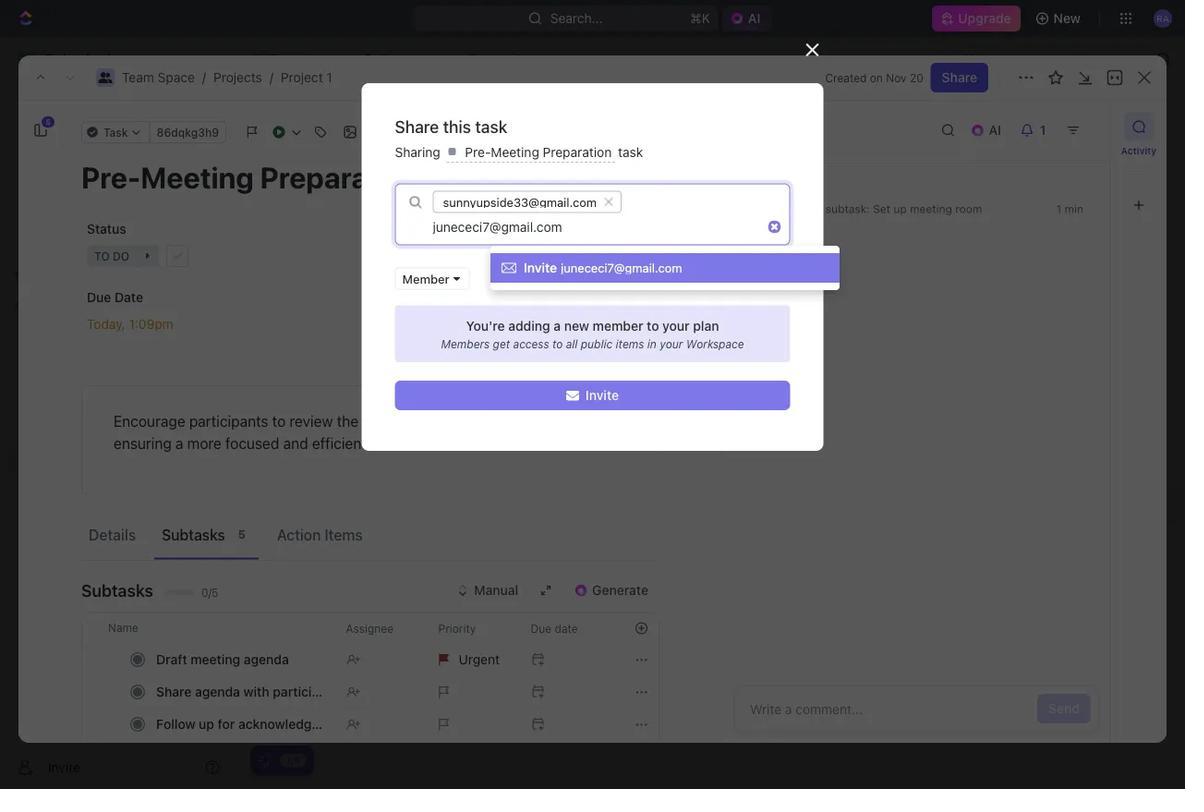 Task type: vqa. For each thing, say whether or not it's contained in the screenshot.
Jacob Simon's Workspace, , element
no



Task type: locate. For each thing, give the bounding box(es) containing it.
up left for
[[199, 716, 214, 732]]

project up this
[[469, 51, 513, 67]]

1 vertical spatial space
[[158, 70, 195, 85]]

with left "project"
[[390, 322, 416, 337]]

junececi7@gmail.com
[[561, 261, 682, 275]]

86dqkg3h9 button
[[149, 121, 226, 143]]

task up pre- at the top left of page
[[475, 116, 507, 136]]

team space, , element up team space / projects / project 1
[[251, 52, 266, 67]]

team space link
[[247, 48, 347, 70], [122, 70, 195, 85]]

set up meeting room link
[[873, 202, 982, 215]]

subtasks down details 'button'
[[81, 580, 153, 600]]

0 horizontal spatial up
[[199, 716, 214, 732]]

1 vertical spatial task
[[618, 145, 643, 160]]

project 1 link up this
[[446, 48, 527, 70]]

share this task
[[395, 116, 507, 136]]

add down "‎come"
[[332, 354, 355, 369]]

team right user group icon
[[122, 70, 154, 85]]

team for team space / projects / project 1
[[122, 70, 154, 85]]

86dqkg3h9
[[157, 126, 219, 139]]

0 vertical spatial agenda
[[362, 413, 412, 430]]

1 vertical spatial project 1
[[280, 110, 386, 141]]

1 horizontal spatial space
[[305, 51, 343, 67]]

0 vertical spatial task
[[475, 116, 507, 136]]

generate
[[592, 583, 649, 598]]

1 horizontal spatial with
[[390, 322, 416, 337]]

the
[[337, 413, 359, 430]]

room
[[956, 202, 982, 215]]

add task button up the you're
[[432, 257, 510, 279]]

2 vertical spatial up
[[199, 716, 214, 732]]

1 vertical spatial a
[[176, 435, 183, 452]]

0 horizontal spatial meeting
[[191, 652, 240, 667]]

2 vertical spatial invite
[[48, 759, 80, 775]]

2 vertical spatial agenda
[[195, 684, 240, 699]]

space for team space
[[305, 51, 343, 67]]

ensuring
[[114, 435, 172, 452]]

1 vertical spatial team space, , element
[[17, 358, 35, 377]]

add task button up discussion.
[[394, 401, 473, 424]]

a left more
[[176, 435, 183, 452]]

up right set
[[894, 202, 907, 215]]

encourage
[[114, 413, 185, 430]]

0 vertical spatial 5
[[46, 118, 51, 126]]

1 horizontal spatial team space link
[[247, 48, 347, 70]]

automations
[[1027, 51, 1104, 67]]

task right action at the bottom left of the page
[[359, 530, 386, 546]]

1 horizontal spatial task
[[618, 145, 643, 160]]

generate button
[[563, 576, 660, 605]]

in inside you're adding a new member to your plan members get access to all public items in your workspace
[[647, 338, 657, 351]]

add task right action at the bottom left of the page
[[332, 530, 386, 546]]

table link
[[584, 166, 621, 192]]

1 horizontal spatial invite
[[524, 260, 557, 275]]

your left plan
[[663, 318, 690, 333]]

agenda down draft meeting agenda
[[195, 684, 240, 699]]

projects link up share this task
[[358, 48, 435, 70]]

1 horizontal spatial 5
[[238, 528, 246, 541]]

0 horizontal spatial invite
[[48, 759, 80, 775]]

1 vertical spatial invite
[[586, 388, 619, 403]]

1 vertical spatial meeting
[[191, 652, 240, 667]]

member
[[402, 272, 450, 286]]

0 horizontal spatial projects
[[55, 391, 104, 407]]

add
[[1052, 119, 1076, 134], [454, 262, 475, 275], [332, 354, 355, 369], [416, 406, 438, 419], [332, 530, 355, 546]]

1 horizontal spatial projects link
[[213, 70, 262, 85]]

1 vertical spatial 5
[[238, 528, 246, 541]]

0 vertical spatial with
[[390, 322, 416, 337]]

task up table
[[618, 145, 643, 160]]

1 vertical spatial with
[[244, 684, 270, 699]]

agenda up discussion.
[[362, 413, 412, 430]]

add for "add task" button below "automations" button at the right
[[1052, 119, 1076, 134]]

a left new
[[554, 318, 561, 333]]

add task right member
[[454, 262, 503, 275]]

acknowledgment
[[238, 716, 343, 732]]

team space, , element
[[251, 52, 266, 67], [17, 358, 35, 377]]

1 horizontal spatial projects
[[213, 70, 262, 85]]

with for participants
[[244, 684, 270, 699]]

task down "‎come"
[[359, 354, 386, 369]]

0 vertical spatial invite
[[524, 260, 557, 275]]

1 horizontal spatial project 1 link
[[446, 48, 527, 70]]

1 horizontal spatial agenda
[[244, 652, 289, 667]]

task up discussion.
[[441, 406, 465, 419]]

1 vertical spatial team
[[122, 70, 154, 85]]

project up the board
[[280, 110, 363, 141]]

5 inside button
[[46, 118, 51, 126]]

0 horizontal spatial project 1 link
[[281, 70, 332, 85]]

for
[[218, 716, 235, 732]]

add down "automations" button at the right
[[1052, 119, 1076, 134]]

0 horizontal spatial projects link
[[55, 384, 176, 414]]

with
[[390, 322, 416, 337], [244, 684, 270, 699]]

2 horizontal spatial invite
[[586, 388, 619, 403]]

subtasks
[[162, 526, 225, 543], [81, 580, 153, 600]]

share down upgrade link
[[963, 51, 998, 67]]

1 horizontal spatial in
[[647, 338, 657, 351]]

1 horizontal spatial a
[[554, 318, 561, 333]]

in right items
[[647, 338, 657, 351]]

add task up discussion.
[[416, 406, 465, 419]]

your right items
[[660, 338, 683, 351]]

team for team space
[[270, 51, 302, 67]]

in
[[302, 262, 314, 275], [647, 338, 657, 351]]

in left progress
[[302, 262, 314, 275]]

task
[[1080, 119, 1108, 134], [478, 262, 503, 275], [359, 354, 386, 369], [441, 406, 465, 419], [359, 530, 386, 546]]

up
[[894, 202, 907, 215], [371, 322, 386, 337], [199, 716, 214, 732]]

0 vertical spatial team space, , element
[[251, 52, 266, 67]]

members
[[441, 338, 490, 351]]

1 horizontal spatial project 1
[[469, 51, 522, 67]]

1 horizontal spatial up
[[371, 322, 386, 337]]

1 horizontal spatial team space, , element
[[251, 52, 266, 67]]

up for ‎come up with project name
[[371, 322, 386, 337]]

0 horizontal spatial agenda
[[195, 684, 240, 699]]

project 1 up this
[[469, 51, 522, 67]]

0 horizontal spatial in
[[302, 262, 314, 275]]

project down team space on the left of the page
[[281, 70, 323, 85]]

task sidebar navigation tab list
[[1119, 112, 1159, 220]]

0 horizontal spatial task
[[475, 116, 507, 136]]

to left all
[[552, 338, 563, 351]]

project 1 up the board
[[280, 110, 386, 141]]

1 horizontal spatial subtasks
[[162, 526, 225, 543]]

with up follow up for acknowledgment
[[244, 684, 270, 699]]

projects tree
[[7, 322, 227, 571]]

sharing
[[395, 145, 444, 160]]

to
[[443, 221, 456, 237], [647, 318, 659, 333], [552, 338, 563, 351], [302, 406, 318, 419], [272, 413, 286, 430], [497, 413, 510, 430]]

home
[[44, 97, 80, 112]]

1 vertical spatial participants
[[273, 684, 346, 699]]

project 1 link down team space on the left of the page
[[281, 70, 332, 85]]

projects
[[381, 51, 430, 67], [213, 70, 262, 85], [55, 391, 104, 407]]

action
[[277, 526, 321, 543]]

add right member
[[454, 262, 475, 275]]

up for follow up for acknowledgment
[[199, 716, 214, 732]]

0 vertical spatial projects
[[381, 51, 430, 67]]

0 horizontal spatial 5
[[46, 118, 51, 126]]

meeting
[[910, 202, 952, 215], [191, 652, 240, 667]]

up inside follow up for acknowledgment "link"
[[199, 716, 214, 732]]

0 horizontal spatial team
[[122, 70, 154, 85]]

0 horizontal spatial space
[[158, 70, 195, 85]]

subtasks up 0/5
[[162, 526, 225, 543]]

to left come
[[497, 413, 510, 430]]

20
[[910, 71, 924, 84]]

subtask:
[[826, 202, 870, 215]]

0 horizontal spatial with
[[244, 684, 270, 699]]

gantt
[[520, 171, 554, 187]]

0 horizontal spatial a
[[176, 435, 183, 452]]

team space, , element inside projects tree
[[17, 358, 35, 377]]

1
[[516, 51, 522, 67], [327, 70, 332, 85], [369, 110, 381, 141], [1057, 202, 1062, 215], [398, 262, 403, 275]]

share button right 20
[[931, 63, 989, 92]]

a
[[554, 318, 561, 333], [176, 435, 183, 452]]

1 horizontal spatial team
[[270, 51, 302, 67]]

share button
[[952, 44, 1009, 74], [931, 63, 989, 92]]

workspace
[[686, 338, 744, 351]]

with for project
[[390, 322, 416, 337]]

1 vertical spatial project
[[281, 70, 323, 85]]

1 horizontal spatial meeting
[[910, 202, 952, 215]]

0 vertical spatial space
[[305, 51, 343, 67]]

participants
[[189, 413, 268, 430], [273, 684, 346, 699]]

add up discussion.
[[416, 406, 438, 419]]

1 vertical spatial in
[[647, 338, 657, 351]]

up inside ‎come up with project name link
[[371, 322, 386, 337]]

task left 'task sidebar navigation' tab list
[[1080, 119, 1108, 134]]

due
[[87, 290, 111, 305]]

agenda inside encourage participants to review the agenda beforehand to come prepared, ensuring a more focused and efficient discussion.
[[362, 413, 412, 430]]

participants up focused
[[189, 413, 268, 430]]

add right action at the bottom left of the page
[[332, 530, 355, 546]]

share up follow
[[156, 684, 192, 699]]

inbox
[[44, 128, 77, 143]]

0 horizontal spatial participants
[[189, 413, 268, 430]]

2 horizontal spatial up
[[894, 202, 907, 215]]

date
[[115, 290, 143, 305]]

0 vertical spatial team
[[270, 51, 302, 67]]

discussion.
[[371, 435, 445, 452]]

0 horizontal spatial team space, , element
[[17, 358, 35, 377]]

space
[[305, 51, 343, 67], [158, 70, 195, 85]]

1 horizontal spatial participants
[[273, 684, 346, 699]]

follow up for acknowledgment link
[[152, 711, 343, 738]]

projects link up ensuring
[[55, 384, 176, 414]]

draft meeting agenda link
[[152, 646, 331, 673]]

agenda up share agenda with participants
[[244, 652, 289, 667]]

2 vertical spatial projects
[[55, 391, 104, 407]]

1 vertical spatial up
[[371, 322, 386, 337]]

meeting right draft
[[191, 652, 240, 667]]

up right "‎come"
[[371, 322, 386, 337]]

participants up acknowledgment
[[273, 684, 346, 699]]

2 horizontal spatial projects link
[[358, 48, 435, 70]]

you're
[[466, 318, 505, 333]]

‎come
[[332, 322, 367, 337]]

share
[[963, 51, 998, 67], [942, 70, 977, 85], [395, 116, 439, 136], [156, 684, 192, 699]]

Edit task name text field
[[81, 160, 660, 195]]

5 left action at the bottom left of the page
[[238, 528, 246, 541]]

to right assigned
[[443, 221, 456, 237]]

0 vertical spatial participants
[[189, 413, 268, 430]]

team up team space / projects / project 1
[[270, 51, 302, 67]]

pre-meeting preparation
[[462, 145, 615, 160]]

add task down "‎come"
[[332, 354, 386, 369]]

in progress
[[302, 262, 377, 275]]

favorites
[[15, 269, 64, 282]]

follow up for acknowledgment
[[156, 716, 343, 732]]

send
[[1049, 701, 1080, 716]]

follow
[[156, 716, 195, 732]]

0 vertical spatial a
[[554, 318, 561, 333]]

project
[[469, 51, 513, 67], [281, 70, 323, 85], [280, 110, 363, 141]]

0 vertical spatial up
[[894, 202, 907, 215]]

list link
[[371, 166, 397, 192]]

⌘k
[[690, 11, 710, 26]]

created
[[783, 202, 823, 215]]

2 horizontal spatial agenda
[[362, 413, 412, 430]]

0 vertical spatial meeting
[[910, 202, 952, 215]]

meeting left the room at the right of the page
[[910, 202, 952, 215]]

add for "add task" button under "‎come"
[[332, 354, 355, 369]]

task up the you're
[[478, 262, 503, 275]]

team space, , element inside team space link
[[251, 52, 266, 67]]

0 horizontal spatial subtasks
[[81, 580, 153, 600]]

Search tasks... text field
[[955, 210, 1140, 238]]

task
[[475, 116, 507, 136], [618, 145, 643, 160]]

onboarding checklist button image
[[258, 753, 273, 768]]

add task down "automations" button at the right
[[1052, 119, 1108, 134]]

action items button
[[270, 518, 370, 551]]

projects link up 86dqkg3h9 on the left top of the page
[[213, 70, 262, 85]]

user group image
[[98, 72, 112, 83]]

due date
[[87, 290, 143, 305]]

add task for "add task" button right of action at the bottom left of the page
[[332, 530, 386, 546]]

draft meeting agenda
[[156, 652, 289, 667]]

5 up inbox
[[46, 118, 51, 126]]

plan
[[693, 318, 719, 333]]

/ right team space on the left of the page
[[351, 51, 355, 67]]

team space, , element down 'spaces'
[[17, 358, 35, 377]]



Task type: describe. For each thing, give the bounding box(es) containing it.
you're adding a new member to your plan members get access to all public items in your workspace
[[441, 318, 744, 351]]

add task button down "automations" button at the right
[[1041, 112, 1119, 141]]

team space
[[270, 51, 343, 67]]

more
[[187, 435, 222, 452]]

to up and
[[272, 413, 286, 430]]

beforehand
[[416, 413, 493, 430]]

this
[[443, 116, 471, 136]]

share agenda with participants link
[[152, 679, 346, 705]]

1 inside task sidebar content section
[[1057, 202, 1062, 215]]

‎come up with project name
[[332, 322, 499, 337]]

2 horizontal spatial projects
[[381, 51, 430, 67]]

up inside task sidebar content section
[[894, 202, 907, 215]]

hide
[[744, 218, 769, 231]]

you
[[760, 202, 780, 215]]

add task button down "‎come"
[[323, 351, 394, 373]]

board
[[304, 171, 340, 187]]

0 vertical spatial subtasks
[[162, 526, 225, 543]]

send button
[[1038, 694, 1091, 723]]

invite junececi7@gmail.com
[[524, 260, 682, 275]]

task for "add task" button under "‎come"
[[359, 354, 386, 369]]

onboarding checklist button element
[[258, 753, 273, 768]]

projects link inside tree
[[55, 384, 176, 414]]

member
[[593, 318, 643, 333]]

access
[[513, 338, 549, 351]]

meeting
[[491, 145, 539, 160]]

gantt link
[[516, 166, 554, 192]]

meeting inside draft meeting agenda link
[[191, 652, 240, 667]]

clear search image
[[768, 220, 781, 233]]

and
[[283, 435, 308, 452]]

0/5
[[201, 586, 219, 599]]

1 vertical spatial subtasks
[[81, 580, 153, 600]]

activity
[[1121, 145, 1157, 156]]

0 vertical spatial your
[[663, 318, 690, 333]]

assigned to
[[383, 221, 456, 237]]

details
[[89, 526, 136, 543]]

task sidebar content section
[[722, 101, 1111, 743]]

a inside you're adding a new member to your plan members get access to all public items in your workspace
[[554, 318, 561, 333]]

pre-
[[465, 145, 491, 160]]

share button down upgrade link
[[952, 44, 1009, 74]]

Invite by name or email text field
[[405, 213, 761, 241]]

list
[[374, 171, 397, 187]]

to left do
[[302, 406, 318, 419]]

favorites button
[[7, 264, 71, 286]]

add for "add task" button right of action at the bottom left of the page
[[332, 530, 355, 546]]

invite inside sidebar navigation
[[48, 759, 80, 775]]

on
[[870, 71, 883, 84]]

add task button right action at the bottom left of the page
[[323, 527, 394, 549]]

add task for "add task" button under "‎come"
[[332, 354, 386, 369]]

search...
[[550, 11, 603, 26]]

space for team space / projects / project 1
[[158, 70, 195, 85]]

created
[[825, 71, 867, 84]]

task for "add task" button below "automations" button at the right
[[1080, 119, 1108, 134]]

draft
[[156, 652, 187, 667]]

all
[[566, 338, 578, 351]]

team space, , element for projects tree
[[17, 358, 35, 377]]

get
[[493, 338, 510, 351]]

spaces
[[15, 300, 54, 313]]

review
[[290, 413, 333, 430]]

home link
[[7, 90, 227, 119]]

come
[[514, 413, 551, 430]]

new button
[[1028, 4, 1092, 33]]

focused
[[225, 435, 279, 452]]

to right member
[[647, 318, 659, 333]]

member button
[[395, 268, 470, 290]]

prepared,
[[555, 413, 620, 430]]

5 button
[[26, 115, 55, 145]]

2
[[359, 406, 365, 419]]

1 vertical spatial projects
[[213, 70, 262, 85]]

‎come up with project name link
[[327, 316, 600, 343]]

sunnyupside33@gmail.com
[[443, 195, 597, 209]]

1 vertical spatial agenda
[[244, 652, 289, 667]]

meeting inside task sidebar content section
[[910, 202, 952, 215]]

task for "add task" button right of action at the bottom left of the page
[[359, 530, 386, 546]]

projects inside tree
[[55, 391, 104, 407]]

nov
[[886, 71, 907, 84]]

you created subtask: set up meeting room
[[760, 202, 982, 215]]

upgrade
[[958, 11, 1011, 26]]

inbox link
[[7, 121, 227, 151]]

/ up share this task
[[438, 51, 442, 67]]

encourage participants to review the agenda beforehand to come prepared, ensuring a more focused and efficient discussion.
[[114, 413, 624, 452]]

1 vertical spatial your
[[660, 338, 683, 351]]

created on nov 20
[[825, 71, 924, 84]]

1 min
[[1057, 202, 1084, 215]]

dashboards link
[[7, 184, 227, 213]]

/ down team space on the left of the page
[[270, 70, 273, 85]]

share up sharing
[[395, 116, 439, 136]]

team space / projects / project 1
[[122, 70, 332, 85]]

add task for "add task" button below "automations" button at the right
[[1052, 119, 1108, 134]]

project
[[419, 322, 462, 337]]

board link
[[300, 166, 340, 192]]

1/4
[[286, 754, 300, 765]]

name
[[466, 322, 499, 337]]

min
[[1065, 202, 1084, 215]]

do
[[321, 406, 337, 419]]

2 vertical spatial project
[[280, 110, 363, 141]]

/ up 86dqkg3h9 on the left top of the page
[[202, 70, 206, 85]]

details button
[[81, 518, 143, 551]]

0 vertical spatial project
[[469, 51, 513, 67]]

0 vertical spatial project 1
[[469, 51, 522, 67]]

to do
[[302, 406, 337, 419]]

0 horizontal spatial team space link
[[122, 70, 195, 85]]

status
[[87, 221, 126, 237]]

set
[[873, 202, 891, 215]]

table
[[588, 171, 621, 187]]

automations button
[[1018, 45, 1113, 73]]

participants inside encourage participants to review the agenda beforehand to come prepared, ensuring a more focused and efficient discussion.
[[189, 413, 268, 430]]

adding
[[508, 318, 550, 333]]

0 horizontal spatial project 1
[[280, 110, 386, 141]]

0 vertical spatial in
[[302, 262, 314, 275]]

share right 20
[[942, 70, 977, 85]]

public
[[581, 338, 613, 351]]

hide button
[[737, 213, 776, 235]]

sidebar navigation
[[0, 37, 236, 789]]

action items
[[277, 526, 363, 543]]

team space, , element for team space link to the right
[[251, 52, 266, 67]]

efficient
[[312, 435, 367, 452]]

preparation
[[543, 145, 612, 160]]

calendar link
[[427, 166, 486, 192]]

a inside encourage participants to review the agenda beforehand to come prepared, ensuring a more focused and efficient discussion.
[[176, 435, 183, 452]]

new
[[564, 318, 589, 333]]

upgrade link
[[933, 6, 1021, 31]]

share agenda with participants
[[156, 684, 346, 699]]



